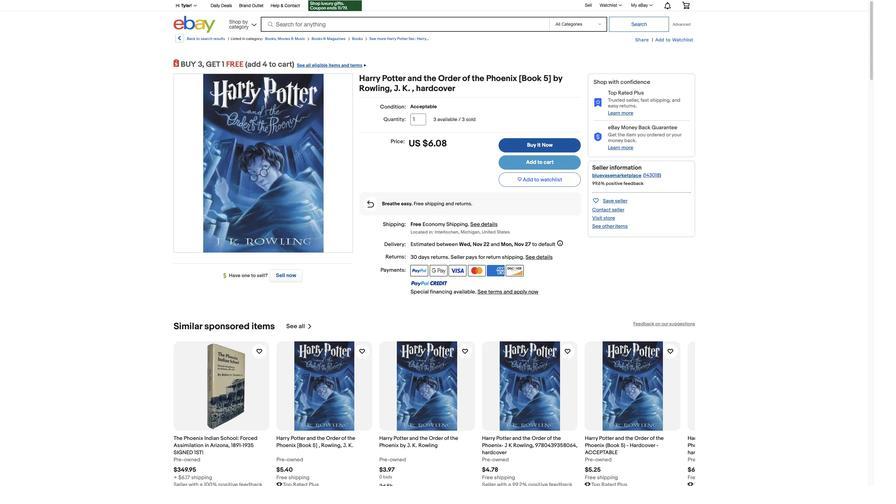 Task type: describe. For each thing, give the bounding box(es) containing it.
have
[[229, 273, 240, 279]]

5] for harry potter and the order of the phoenix [book 5] , rowling, j. k.
[[313, 442, 317, 449]]

daily deals link
[[211, 2, 232, 10]]

rated
[[618, 90, 633, 96]]

and inside harry potter and the order of the phoenix [book 5] by rowling, j. k. , hardcover
[[408, 74, 422, 84]]

sponsored
[[204, 321, 250, 332]]

have one to sell?
[[229, 273, 268, 279]]

help & contact
[[271, 3, 300, 8]]

see more harry potter ser.: harry potter and the order ... link
[[369, 36, 466, 41]]

order for harry potter and the order of the phoenix [book 5] , rowling, j. k.
[[326, 435, 340, 442]]

dollar sign image
[[223, 273, 229, 279]]

and inside see all eligible items and terms link
[[341, 63, 349, 68]]

+ $6.17 shipping text field
[[174, 474, 212, 481]]

with details__icon image inside the us $6.08 main content
[[367, 200, 374, 208]]

shop by category banner
[[172, 0, 695, 35]]

signed
[[174, 449, 193, 456]]

shipping inside harry potter and the order of the phoenix [book 5] by rowling, j. k. , hardcover pre-owned $6.08 free shipping
[[700, 474, 721, 481]]

plus
[[634, 90, 644, 96]]

harry for harry potter and the order of the phoenix by j. k. rowling
[[379, 435, 392, 442]]

shipping:
[[383, 221, 406, 228]]

0 horizontal spatial back
[[187, 36, 195, 41]]

order for harry potter and the order of the phoenix by j. k. rowling
[[429, 435, 443, 442]]

buy 3, get 1 free (add 4 to cart)
[[181, 60, 294, 69]]

returns. inside top rated plus trusted seller, fast shipping, and easy returns. learn more
[[620, 103, 637, 109]]

free shipping text field for $6.08
[[688, 474, 721, 481]]

harry potter and the order of the phoenix [book 5] by rowling, j. k. , hardcover pre-owned $6.08 free shipping
[[688, 435, 772, 481]]

confidence
[[620, 79, 650, 86]]

, for harry potter and the order of the phoenix [book 5] by rowling, j. k. , hardcover pre-owned $6.08 free shipping
[[770, 442, 772, 449]]

1
[[222, 60, 224, 69]]

1891-
[[231, 442, 243, 449]]

guarantee
[[652, 124, 677, 131]]

shipping inside harry potter and the order of the phoenix- j k rowling, 9780439358064, hardcover pre-owned $4.78 free shipping
[[494, 474, 515, 481]]

add to watchlist
[[523, 176, 562, 183]]

contact inside account navigation
[[285, 3, 300, 8]]

your
[[672, 132, 681, 138]]

1 horizontal spatial &
[[291, 36, 294, 41]]

k. for harry potter and the order of the phoenix [book 5] by rowling, j. k. , hardcover
[[402, 84, 410, 94]]

$5.40
[[276, 466, 293, 474]]

pre- inside harry potter and the order of the phoenix- j k rowling, 9780439358064, hardcover pre-owned $4.78 free shipping
[[482, 456, 492, 463]]

5] for harry potter and the order of the phoenix [book 5] by rowling, j. k. , hardcover
[[544, 74, 551, 84]]

& for help
[[281, 3, 283, 8]]

ebay inside account navigation
[[638, 3, 648, 8]]

visit
[[592, 215, 602, 221]]

sell for sell
[[585, 3, 592, 8]]

ser.:
[[409, 36, 416, 41]]

our
[[662, 321, 668, 327]]

3 available / 3 sold
[[433, 116, 476, 123]]

my ebay link
[[627, 1, 656, 10]]

free right easy.
[[414, 201, 424, 207]]

of for harry potter and the order of the phoenix [book 5] by rowling, j. k. , hardcover
[[462, 74, 470, 84]]

rowling, for harry potter and the order of the phoenix [book 5] by rowling, j. k. , hardcover
[[359, 84, 392, 94]]

30 days returns . seller pays for return shipping . see details
[[411, 254, 553, 261]]

learn more link for rated
[[608, 110, 633, 116]]

movies
[[278, 36, 290, 41]]

owned inside the pre-owned $3.97 0 bids
[[390, 456, 406, 463]]

of for harry potter and the order of the phoenix- j k rowling, 9780439358064, hardcover pre-owned $4.78 free shipping
[[547, 435, 552, 442]]

0 vertical spatial see details link
[[470, 221, 498, 228]]

daily
[[211, 3, 220, 8]]

help & contact link
[[271, 2, 300, 10]]

shipping inside harry potter and the order of the phoenix (book 5) - hardcover - acceptable pre-owned $5.25 free shipping
[[597, 474, 618, 481]]

owned inside the phoenix indian school: forced assimilation in arizona, 1891-1935 signed 1st! pre-owned $349.95 + $6.17 shipping
[[184, 456, 200, 463]]

hardcover for harry potter and the order of the phoenix [book 5] by rowling, j. k. , hardcover pre-owned $6.08 free shipping
[[688, 449, 713, 456]]

sell now
[[276, 272, 296, 279]]

listed
[[231, 36, 241, 41]]

cart
[[544, 159, 554, 166]]

phoenix for harry potter and the order of the phoenix [book 5] by rowling, j. k. , hardcover
[[486, 74, 517, 84]]

information
[[610, 164, 642, 171]]

back inside ebay money back guarantee get the item you ordered or your money back. learn more
[[639, 124, 651, 131]]

it
[[537, 142, 541, 149]]

in:
[[429, 229, 434, 235]]

owned inside harry potter and the order of the phoenix- j k rowling, 9780439358064, hardcover pre-owned $4.78 free shipping
[[492, 456, 509, 463]]

0 vertical spatial more
[[377, 36, 386, 41]]

phoenix-
[[482, 442, 503, 449]]

pre-owned text field for $5.25
[[585, 456, 612, 464]]

pre- inside the phoenix indian school: forced assimilation in arizona, 1891-1935 signed 1st! pre-owned $349.95 + $6.17 shipping
[[174, 456, 184, 463]]

with details__icon image for top
[[594, 98, 602, 107]]

ebay inside ebay money back guarantee get the item you ordered or your money back. learn more
[[608, 124, 620, 131]]

owned inside the pre-owned $5.40 free shipping
[[287, 456, 303, 463]]

phoenix for harry potter and the order of the phoenix [book 5] , rowling, j. k.
[[276, 442, 296, 449]]

to inside back to search results link
[[196, 36, 200, 41]]

to right 4 on the left
[[269, 60, 276, 69]]

details inside free economy shipping . see details located in: interlochen, michigan, united states
[[481, 221, 498, 228]]

2 horizontal spatial .
[[523, 254, 524, 261]]

get
[[206, 60, 220, 69]]

$6.08 inside harry potter and the order of the phoenix [book 5] by rowling, j. k. , hardcover pre-owned $6.08 free shipping
[[688, 466, 704, 474]]

united
[[482, 229, 496, 235]]

1st!
[[194, 449, 204, 456]]

potter for harry potter and the order of the phoenix [book 5] by rowling, j. k. , hardcover
[[382, 74, 406, 84]]

all for see all eligible items and terms
[[306, 63, 311, 68]]

advanced
[[673, 22, 690, 26]]

shipping inside the pre-owned $5.40 free shipping
[[288, 474, 310, 481]]

money
[[621, 124, 637, 131]]

Search for anything text field
[[262, 18, 548, 31]]

seller inside the us $6.08 main content
[[451, 254, 465, 261]]

see other items link
[[592, 223, 628, 229]]

deals
[[221, 3, 232, 8]]

potter left ser.:
[[397, 36, 408, 41]]

hardcover inside harry potter and the order of the phoenix- j k rowling, 9780439358064, hardcover pre-owned $4.78 free shipping
[[482, 449, 507, 456]]

order for harry potter and the order of the phoenix- j k rowling, 9780439358064, hardcover pre-owned $4.78 free shipping
[[532, 435, 546, 442]]

and inside harry potter and the order of the phoenix [book 5] by rowling, j. k. , hardcover pre-owned $6.08 free shipping
[[718, 435, 727, 442]]

order for harry potter and the order of the phoenix [book 5] by rowling, j. k. , hardcover pre-owned $6.08 free shipping
[[737, 435, 751, 442]]

add inside share | add to watchlist
[[655, 37, 664, 43]]

returns. inside the us $6.08 main content
[[455, 201, 472, 207]]

99.6%
[[592, 181, 605, 186]]

top rated plus trusted seller, fast shipping, and easy returns. learn more
[[608, 90, 680, 116]]

hardcover for harry potter and the order of the phoenix [book 5] by rowling, j. k. , hardcover
[[416, 84, 455, 94]]

more inside top rated plus trusted seller, fast shipping, and easy returns. learn more
[[622, 110, 633, 116]]

seller,
[[626, 97, 640, 103]]

harry potter and the order of the phoenix [book 5] , rowling, j. k.
[[276, 435, 355, 449]]

free shipping text field for $5.40
[[276, 474, 310, 481]]

pre-owned text field for $3.97
[[379, 456, 406, 464]]

phoenix inside the phoenix indian school: forced assimilation in arizona, 1891-1935 signed 1st! pre-owned $349.95 + $6.17 shipping
[[184, 435, 203, 442]]

pre- inside the pre-owned $5.40 free shipping
[[276, 456, 287, 463]]

to right one on the bottom left
[[251, 273, 256, 279]]

and inside harry potter and the order of the phoenix [book 5] , rowling, j. k.
[[307, 435, 316, 442]]

save
[[603, 198, 614, 204]]

harry potter and the order of the phoenix [book 5] by rowling, j. k. , hardcover
[[359, 74, 562, 94]]

learn inside ebay money back guarantee get the item you ordered or your money back. learn more
[[608, 145, 620, 151]]

j. for harry potter and the order of the phoenix [book 5] by rowling, j. k. , hardcover pre-owned $6.08 free shipping
[[759, 442, 763, 449]]

owned inside harry potter and the order of the phoenix [book 5] by rowling, j. k. , hardcover pre-owned $6.08 free shipping
[[698, 456, 715, 463]]

search
[[201, 36, 212, 41]]

forced
[[240, 435, 257, 442]]

2 3 from the left
[[462, 116, 465, 123]]

free
[[226, 60, 244, 69]]

learn inside top rated plus trusted seller, fast shipping, and easy returns. learn more
[[608, 110, 620, 116]]

pre- inside the pre-owned $3.97 0 bids
[[379, 456, 390, 463]]

phoenix for harry potter and the order of the phoenix by j. k. rowling
[[379, 442, 399, 449]]

0 horizontal spatial now
[[286, 272, 296, 279]]

1 vertical spatial details
[[536, 254, 553, 261]]

Quantity: text field
[[411, 114, 426, 125]]

k
[[509, 442, 512, 449]]

by inside harry potter and the order of the phoenix by j. k. rowling
[[400, 442, 406, 449]]

hi tyler !
[[176, 3, 192, 8]]

payments:
[[381, 267, 406, 273]]

k. inside harry potter and the order of the phoenix by j. k. rowling
[[412, 442, 417, 449]]

, for harry potter and the order of the phoenix [book 5] by rowling, j. k. , hardcover
[[412, 84, 414, 94]]

us
[[409, 138, 421, 149]]

easy.
[[401, 201, 413, 207]]

143018 link
[[645, 172, 660, 178]]

2 nov from the left
[[514, 241, 524, 248]]

music
[[295, 36, 305, 41]]

free inside free economy shipping . see details located in: interlochen, michigan, united states
[[411, 221, 421, 228]]

3,
[[198, 60, 204, 69]]

category
[[229, 24, 249, 29]]

similar sponsored items
[[174, 321, 275, 332]]

us $6.08 main content
[[359, 74, 582, 295]]

special
[[411, 288, 429, 295]]

pre-owned text field for $5.40
[[276, 456, 303, 464]]

order for harry potter and the order of the phoenix [book 5] by rowling, j. k. , hardcover
[[438, 74, 460, 84]]

add to cart link
[[499, 155, 581, 170]]

brand outlet link
[[239, 2, 263, 10]]

items inside contact seller visit store see other items
[[615, 223, 628, 229]]

2 vertical spatial items
[[252, 321, 275, 332]]

discover image
[[506, 265, 524, 276]]

see inside free economy shipping . see details located in: interlochen, michigan, united states
[[470, 221, 480, 228]]

of for harry potter and the order of the phoenix [book 5] , rowling, j. k.
[[341, 435, 346, 442]]

owned inside harry potter and the order of the phoenix (book 5) - hardcover - acceptable pre-owned $5.25 free shipping
[[595, 456, 612, 463]]

and inside harry potter and the order of the phoenix- j k rowling, 9780439358064, hardcover pre-owned $4.78 free shipping
[[512, 435, 521, 442]]

price:
[[391, 138, 405, 145]]

!
[[191, 3, 192, 8]]

hardcover
[[630, 442, 655, 449]]

terms inside the us $6.08 main content
[[488, 288, 502, 295]]

now inside the us $6.08 main content
[[528, 288, 538, 295]]

1 - from the left
[[627, 442, 629, 449]]

pre-owned $5.40 free shipping
[[276, 456, 310, 481]]

shipping up economy
[[425, 201, 444, 207]]

acceptable
[[410, 104, 437, 110]]

books, movies & music link
[[265, 36, 305, 41]]

master card image
[[468, 265, 486, 276]]

assimilation
[[174, 442, 203, 449]]

(add
[[245, 60, 261, 69]]

shipping inside the phoenix indian school: forced assimilation in arizona, 1891-1935 signed 1st! pre-owned $349.95 + $6.17 shipping
[[191, 474, 212, 481]]

top
[[608, 90, 617, 96]]

trusted
[[608, 97, 625, 103]]

brand
[[239, 3, 251, 8]]

sold
[[466, 116, 476, 123]]

visa image
[[449, 265, 467, 276]]

on
[[655, 321, 661, 327]]

account navigation
[[172, 0, 695, 12]]

and inside harry potter and the order of the phoenix by j. k. rowling
[[409, 435, 419, 442]]

in inside the phoenix indian school: forced assimilation in arizona, 1891-1935 signed 1st! pre-owned $349.95 + $6.17 shipping
[[205, 442, 209, 449]]

harry for harry potter and the order of the phoenix (book 5) - hardcover - acceptable pre-owned $5.25 free shipping
[[585, 435, 598, 442]]

feedback
[[633, 321, 654, 327]]

0 bids text field
[[379, 474, 392, 480]]



Task type: vqa. For each thing, say whether or not it's contained in the screenshot.
hardcover inside the Harry Potter And The Order Of The Phoenix [Book 5] By Rowling, J. K. , Hardcover Pre-Owned $6.08 Free Shipping
yes



Task type: locate. For each thing, give the bounding box(es) containing it.
1 horizontal spatial $6.08
[[688, 466, 704, 474]]

0 horizontal spatial hardcover
[[416, 84, 455, 94]]

sell left watchlist link
[[585, 3, 592, 8]]

with details__icon image left get
[[594, 133, 602, 141]]

seller up visa image
[[451, 254, 465, 261]]

. inside free economy shipping . see details located in: interlochen, michigan, united states
[[468, 221, 469, 228]]

seller for save
[[615, 198, 628, 204]]

potter
[[397, 36, 408, 41], [427, 36, 438, 41], [382, 74, 406, 84], [291, 435, 305, 442], [394, 435, 408, 442], [496, 435, 511, 442], [599, 435, 614, 442], [702, 435, 717, 442]]

none submit inside shop by category banner
[[609, 17, 669, 32]]

1 vertical spatial ebay
[[608, 124, 620, 131]]

$4.78 text field
[[482, 466, 498, 474]]

0 vertical spatial ebay
[[638, 3, 648, 8]]

free up located
[[411, 221, 421, 228]]

6 owned from the left
[[698, 456, 715, 463]]

of for harry potter and the order of the phoenix [book 5] by rowling, j. k. , hardcover pre-owned $6.08 free shipping
[[753, 435, 757, 442]]

free shipping text field for $4.78
[[482, 474, 515, 481]]

pre- up $4.78
[[482, 456, 492, 463]]

return
[[486, 254, 501, 261]]

shipping up discover "image"
[[502, 254, 523, 261]]

share button
[[635, 36, 649, 43]]

0 vertical spatial back
[[187, 36, 195, 41]]

2 learn from the top
[[608, 145, 620, 151]]

add down buy
[[526, 159, 536, 166]]

see all eligible items and terms link
[[294, 60, 366, 69]]

free shipping text field down $6.08 text field
[[688, 474, 721, 481]]

contact inside contact seller visit store see other items
[[592, 207, 611, 213]]

learn down easy
[[608, 110, 620, 116]]

shop up the listed
[[229, 19, 241, 24]]

9780439358064,
[[535, 442, 578, 449]]

owned up $6.08 text field
[[698, 456, 715, 463]]

owned down acceptable
[[595, 456, 612, 463]]

2 learn more link from the top
[[608, 145, 633, 151]]

1 horizontal spatial ebay
[[638, 3, 648, 8]]

back left the search
[[187, 36, 195, 41]]

seller for contact
[[612, 207, 624, 213]]

harry potter and the order of the phoenix (book 5) - hardcover - acceptable pre-owned $5.25 free shipping
[[585, 435, 664, 481]]

of
[[462, 74, 470, 84], [341, 435, 346, 442], [444, 435, 449, 442], [547, 435, 552, 442], [650, 435, 655, 442], [753, 435, 757, 442]]

order inside harry potter and the order of the phoenix (book 5) - hardcover - acceptable pre-owned $5.25 free shipping
[[635, 435, 649, 442]]

harry for harry potter and the order of the phoenix [book 5] by rowling, j. k. , hardcover
[[359, 74, 380, 84]]

2 horizontal spatial 5]
[[724, 442, 729, 449]]

books,
[[265, 36, 277, 41]]

0 vertical spatial learn more link
[[608, 110, 633, 116]]

potter inside harry potter and the order of the phoenix [book 5] by rowling, j. k. , hardcover
[[382, 74, 406, 84]]

rowling
[[418, 442, 438, 449]]

0 horizontal spatial terms
[[350, 63, 362, 68]]

1 horizontal spatial back
[[639, 124, 651, 131]]

Pre-owned text field
[[276, 456, 303, 464], [379, 456, 406, 464], [482, 456, 509, 464], [585, 456, 612, 464], [688, 456, 715, 464]]

5 pre- from the left
[[585, 456, 595, 463]]

returns. down rated
[[620, 103, 637, 109]]

all for see all
[[299, 323, 305, 330]]

potter for harry potter and the order of the phoenix- j k rowling, 9780439358064, hardcover pre-owned $4.78 free shipping
[[496, 435, 511, 442]]

3 pre- from the left
[[379, 456, 390, 463]]

phoenix
[[486, 74, 517, 84], [184, 435, 203, 442], [276, 442, 296, 449], [379, 442, 399, 449], [585, 442, 604, 449], [688, 442, 707, 449]]

pre- up $5.25 text field
[[585, 456, 595, 463]]

0 horizontal spatial returns.
[[455, 201, 472, 207]]

harry inside harry potter and the order of the phoenix [book 5] by rowling, j. k. , hardcover pre-owned $6.08 free shipping
[[688, 435, 701, 442]]

shop with confidence
[[594, 79, 650, 86]]

items left see all
[[252, 321, 275, 332]]

rowling, for harry potter and the order of the phoenix [book 5] by rowling, j. k. , hardcover pre-owned $6.08 free shipping
[[737, 442, 758, 449]]

1 horizontal spatial ,
[[412, 84, 414, 94]]

0 vertical spatial now
[[286, 272, 296, 279]]

item
[[626, 132, 636, 138]]

1 vertical spatial with details__icon image
[[594, 133, 602, 141]]

harry potter and the order of the phoenix- j k rowling, 9780439358064, hardcover pre-owned $4.78 free shipping
[[482, 435, 578, 481]]

apply
[[514, 288, 527, 295]]

paypal image
[[411, 265, 428, 276]]

- right 5) on the bottom right
[[627, 442, 629, 449]]

1 vertical spatial seller
[[451, 254, 465, 261]]

now right sell?
[[286, 272, 296, 279]]

2 free shipping text field from the left
[[482, 474, 515, 481]]

pre-owned text field up the $3.97 'text box'
[[379, 456, 406, 464]]

1 horizontal spatial shop
[[594, 79, 607, 86]]

1 horizontal spatial now
[[528, 288, 538, 295]]

add for add to watchlist
[[523, 176, 533, 183]]

2 pre- from the left
[[276, 456, 287, 463]]

harry
[[387, 36, 396, 41], [417, 36, 426, 41], [359, 74, 380, 84], [276, 435, 290, 442], [379, 435, 392, 442], [482, 435, 495, 442], [585, 435, 598, 442], [688, 435, 701, 442]]

bluevasemarketplace link
[[592, 173, 642, 179]]

books right music
[[312, 36, 322, 41]]

$3.97 text field
[[379, 466, 395, 474]]

order for harry potter and the order of the phoenix (book 5) - hardcover - acceptable pre-owned $5.25 free shipping
[[635, 435, 649, 442]]

books for books & magazines
[[312, 36, 322, 41]]

in right the listed
[[242, 36, 245, 41]]

phoenix for harry potter and the order of the phoenix [book 5] by rowling, j. k. , hardcover pre-owned $6.08 free shipping
[[688, 442, 707, 449]]

you
[[637, 132, 646, 138]]

buy it now
[[527, 142, 553, 149]]

6 pre- from the left
[[688, 456, 698, 463]]

1 vertical spatial returns.
[[455, 201, 472, 207]]

days
[[418, 254, 430, 261]]

0 vertical spatial details
[[481, 221, 498, 228]]

2 owned from the left
[[287, 456, 303, 463]]

potter for harry potter and the order of the phoenix [book 5] , rowling, j. k.
[[291, 435, 305, 442]]

to inside the add to watchlist button
[[534, 176, 539, 183]]

0 vertical spatial add
[[655, 37, 664, 43]]

harry for harry potter and the order of the phoenix [book 5] , rowling, j. k.
[[276, 435, 290, 442]]

Free shipping text field
[[276, 474, 310, 481], [482, 474, 515, 481], [688, 474, 721, 481]]

$5.40 text field
[[276, 466, 293, 474]]

1 horizontal spatial contact
[[592, 207, 611, 213]]

watchlist link
[[596, 1, 625, 10]]

j. for harry potter and the order of the phoenix [book 5] by rowling, j. k. , hardcover
[[394, 84, 400, 94]]

k. inside harry potter and the order of the phoenix [book 5] by rowling, j. k. , hardcover
[[402, 84, 410, 94]]

2 vertical spatial more
[[622, 145, 633, 151]]

harry inside harry potter and the order of the phoenix- j k rowling, 9780439358064, hardcover pre-owned $4.78 free shipping
[[482, 435, 495, 442]]

potter up (book
[[599, 435, 614, 442]]

shop by category button
[[226, 16, 258, 31]]

k. inside harry potter and the order of the phoenix [book 5] by rowling, j. k. , hardcover pre-owned $6.08 free shipping
[[764, 442, 769, 449]]

of inside harry potter and the order of the phoenix [book 5] by rowling, j. k. , hardcover
[[462, 74, 470, 84]]

economy
[[423, 221, 445, 228]]

pre-owned text field up $6.08 text field
[[688, 456, 715, 464]]

potter for harry potter and the order of the phoenix by j. k. rowling
[[394, 435, 408, 442]]

rowling, for harry potter and the order of the phoenix [book 5] , rowling, j. k.
[[321, 442, 342, 449]]

0 horizontal spatial $6.08
[[423, 138, 447, 149]]

1 vertical spatial watchlist
[[672, 37, 693, 43]]

$3.97
[[379, 466, 395, 474]]

Free shipping text field
[[585, 474, 618, 481]]

with
[[608, 79, 619, 86]]

potter inside harry potter and the order of the phoenix (book 5) - hardcover - acceptable pre-owned $5.25 free shipping
[[599, 435, 614, 442]]

eligible
[[312, 63, 328, 68]]

2 pre-owned text field from the left
[[379, 456, 406, 464]]

0 vertical spatial $6.08
[[423, 138, 447, 149]]

0 horizontal spatial nov
[[473, 241, 482, 248]]

shipping down $6.08 text field
[[700, 474, 721, 481]]

potter up j at the right
[[496, 435, 511, 442]]

1 horizontal spatial 3
[[462, 116, 465, 123]]

share | add to watchlist
[[635, 37, 693, 43]]

learn more link down money
[[608, 145, 633, 151]]

3 pre-owned text field from the left
[[482, 456, 509, 464]]

0 horizontal spatial 5]
[[313, 442, 317, 449]]

$6.08 inside main content
[[423, 138, 447, 149]]

breathe easy. free shipping and returns.
[[382, 201, 472, 207]]

of inside harry potter and the order of the phoenix (book 5) - hardcover - acceptable pre-owned $5.25 free shipping
[[650, 435, 655, 442]]

- right hardcover
[[657, 442, 659, 449]]

3 right the /
[[462, 116, 465, 123]]

nov left 27
[[514, 241, 524, 248]]

see more harry potter ser.: harry potter and the order ...
[[369, 36, 466, 41]]

seller right save
[[615, 198, 628, 204]]

1 horizontal spatial all
[[306, 63, 311, 68]]

1 horizontal spatial sell
[[585, 3, 592, 8]]

0 horizontal spatial books
[[312, 36, 322, 41]]

phoenix for harry potter and the order of the phoenix (book 5) - hardcover - acceptable pre-owned $5.25 free shipping
[[585, 442, 604, 449]]

pre- inside harry potter and the order of the phoenix (book 5) - hardcover - acceptable pre-owned $5.25 free shipping
[[585, 456, 595, 463]]

pre-owned $3.97 0 bids
[[379, 456, 406, 480]]

potter inside harry potter and the order of the phoenix [book 5] by rowling, j. k. , hardcover pre-owned $6.08 free shipping
[[702, 435, 717, 442]]

and inside harry potter and the order of the phoenix (book 5) - hardcover - acceptable pre-owned $5.25 free shipping
[[615, 435, 624, 442]]

books right magazines
[[352, 36, 363, 41]]

1 vertical spatial now
[[528, 288, 538, 295]]

2 horizontal spatial free shipping text field
[[688, 474, 721, 481]]

interlochen,
[[435, 229, 460, 235]]

rowling, inside harry potter and the order of the phoenix [book 5] by rowling, j. k. , hardcover pre-owned $6.08 free shipping
[[737, 442, 758, 449]]

phoenix inside harry potter and the order of the phoenix (book 5) - hardcover - acceptable pre-owned $5.25 free shipping
[[585, 442, 604, 449]]

0 horizontal spatial shop
[[229, 19, 241, 24]]

feedback
[[624, 181, 644, 186]]

google pay image
[[430, 265, 448, 276]]

& left magazines
[[323, 36, 326, 41]]

free inside the pre-owned $5.40 free shipping
[[276, 474, 287, 481]]

rowling, inside harry potter and the order of the phoenix [book 5] by rowling, j. k. , hardcover
[[359, 84, 392, 94]]

1 vertical spatial in
[[205, 442, 209, 449]]

phoenix inside harry potter and the order of the phoenix [book 5] by rowling, j. k. , hardcover pre-owned $6.08 free shipping
[[688, 442, 707, 449]]

sell right sell?
[[276, 272, 285, 279]]

save seller button
[[592, 196, 628, 205]]

ebay right my
[[638, 3, 648, 8]]

2 horizontal spatial items
[[615, 223, 628, 229]]

terms down 'books' 'link'
[[350, 63, 362, 68]]

or
[[666, 132, 671, 138]]

4 pre-owned text field from the left
[[585, 456, 612, 464]]

4 owned from the left
[[492, 456, 509, 463]]

1 horizontal spatial items
[[329, 63, 340, 68]]

. down between
[[448, 254, 450, 261]]

0 horizontal spatial sell
[[276, 272, 285, 279]]

potter up the pre-owned $3.97 0 bids
[[394, 435, 408, 442]]

learn more link down easy
[[608, 110, 633, 116]]

the
[[174, 435, 182, 442]]

store
[[603, 215, 615, 221]]

3 left the 'available'
[[433, 116, 436, 123]]

0 horizontal spatial 3
[[433, 116, 436, 123]]

watchlist down advanced "link"
[[672, 37, 693, 43]]

1 horizontal spatial details
[[536, 254, 553, 261]]

potter inside harry potter and the order of the phoenix [book 5] , rowling, j. k.
[[291, 435, 305, 442]]

paypal credit image
[[411, 281, 448, 286]]

1 pre-owned text field from the left
[[276, 456, 303, 464]]

& for books
[[323, 36, 326, 41]]

order inside harry potter and the order of the phoenix- j k rowling, 9780439358064, hardcover pre-owned $4.78 free shipping
[[532, 435, 546, 442]]

j. for harry potter and the order of the phoenix [book 5] , rowling, j. k.
[[343, 442, 347, 449]]

to left watchlist
[[534, 176, 539, 183]]

rowling, inside harry potter and the order of the phoenix [book 5] , rowling, j. k.
[[321, 442, 342, 449]]

2 books from the left
[[352, 36, 363, 41]]

ebay money back guarantee get the item you ordered or your money back. learn more
[[608, 124, 681, 151]]

1 vertical spatial seller
[[612, 207, 624, 213]]

& right help
[[281, 3, 283, 8]]

k. for harry potter and the order of the phoenix [book 5] , rowling, j. k.
[[348, 442, 353, 449]]

1 vertical spatial learn more link
[[608, 145, 633, 151]]

. for returns
[[448, 254, 450, 261]]

add to watchlist link
[[655, 36, 693, 43]]

0 horizontal spatial .
[[448, 254, 450, 261]]

0
[[379, 474, 382, 480]]

harry for harry potter and the order of the phoenix [book 5] by rowling, j. k. , hardcover pre-owned $6.08 free shipping
[[688, 435, 701, 442]]

fast
[[641, 97, 649, 103]]

available.
[[454, 288, 476, 295]]

seller information bluevasemarketplace ( 143018 ) 99.6% positive feedback
[[592, 164, 661, 186]]

None submit
[[609, 17, 669, 32]]

free inside harry potter and the order of the phoenix- j k rowling, 9780439358064, hardcover pre-owned $4.78 free shipping
[[482, 474, 493, 481]]

american express image
[[487, 265, 505, 276]]

by inside harry potter and the order of the phoenix [book 5] by rowling, j. k. , hardcover pre-owned $6.08 free shipping
[[730, 442, 736, 449]]

back.
[[624, 138, 637, 144]]

and inside top rated plus trusted seller, fast shipping, and easy returns. learn more
[[672, 97, 680, 103]]

1 horizontal spatial watchlist
[[672, 37, 693, 43]]

)
[[660, 172, 661, 178]]

advanced link
[[669, 17, 694, 31]]

harry potter and the order of the phoenix by j. k. rowling
[[379, 435, 458, 449]]

pre- up '$3.97'
[[379, 456, 390, 463]]

now
[[286, 272, 296, 279], [528, 288, 538, 295]]

share
[[635, 37, 649, 43]]

shop for shop by category
[[229, 19, 241, 24]]

See all text field
[[286, 323, 305, 330]]

1 vertical spatial sell
[[276, 272, 285, 279]]

| left the listed
[[228, 36, 229, 41]]

contact right help
[[285, 3, 300, 8]]

0 horizontal spatial items
[[252, 321, 275, 332]]

free down '$5.40' text box
[[276, 474, 287, 481]]

0 horizontal spatial |
[[228, 36, 229, 41]]

potter for harry potter and the order of the phoenix (book 5) - hardcover - acceptable pre-owned $5.25 free shipping
[[599, 435, 614, 442]]

2 horizontal spatial ,
[[770, 442, 772, 449]]

all inside see all eligible items and terms link
[[306, 63, 311, 68]]

2 - from the left
[[657, 442, 659, 449]]

. up michigan, at right
[[468, 221, 469, 228]]

4 pre- from the left
[[482, 456, 492, 463]]

j. inside harry potter and the order of the phoenix [book 5] by rowling, j. k. , hardcover pre-owned $6.08 free shipping
[[759, 442, 763, 449]]

$349.95 text field
[[174, 466, 196, 474]]

1 horizontal spatial |
[[652, 37, 653, 43]]

harry inside harry potter and the order of the phoenix (book 5) - hardcover - acceptable pre-owned $5.25 free shipping
[[585, 435, 598, 442]]

[book for harry potter and the order of the phoenix [book 5] by rowling, j. k. , hardcover pre-owned $6.08 free shipping
[[708, 442, 723, 449]]

1 vertical spatial shop
[[594, 79, 607, 86]]

0 horizontal spatial seller
[[451, 254, 465, 261]]

1 learn more link from the top
[[608, 110, 633, 116]]

details up 'united'
[[481, 221, 498, 228]]

0 vertical spatial seller
[[615, 198, 628, 204]]

0 vertical spatial all
[[306, 63, 311, 68]]

5]
[[544, 74, 551, 84], [313, 442, 317, 449], [724, 442, 729, 449]]

us $6.08
[[409, 138, 447, 149]]

0 vertical spatial items
[[329, 63, 340, 68]]

1 horizontal spatial nov
[[514, 241, 524, 248]]

. up discover "image"
[[523, 254, 524, 261]]

pre-owned text field for $6.08
[[688, 456, 715, 464]]

1 horizontal spatial 5]
[[544, 74, 551, 84]]

add inside add to cart link
[[526, 159, 536, 166]]

j. inside harry potter and the order of the phoenix by j. k. rowling
[[407, 442, 411, 449]]

add for add to cart
[[526, 159, 536, 166]]

back up you
[[639, 124, 651, 131]]

items right the eligible
[[329, 63, 340, 68]]

0 vertical spatial seller
[[592, 164, 608, 171]]

None text field
[[283, 481, 319, 486], [694, 481, 730, 486], [283, 481, 319, 486], [694, 481, 730, 486]]

harry inside harry potter and the order of the phoenix [book 5] , rowling, j. k.
[[276, 435, 290, 442]]

wed,
[[459, 241, 472, 248]]

$6.08
[[423, 138, 447, 149], [688, 466, 704, 474]]

shop inside shop by category
[[229, 19, 241, 24]]

more down seller,
[[622, 110, 633, 116]]

& left music
[[291, 36, 294, 41]]

[book inside harry potter and the order of the phoenix [book 5] by rowling, j. k. , hardcover
[[519, 74, 542, 84]]

to left the search
[[196, 36, 200, 41]]

1 horizontal spatial [book
[[519, 74, 542, 84]]

0 vertical spatial watchlist
[[600, 3, 617, 8]]

0 horizontal spatial all
[[299, 323, 305, 330]]

30
[[411, 254, 417, 261]]

0 horizontal spatial [book
[[297, 442, 311, 449]]

one
[[242, 273, 250, 279]]

1 learn from the top
[[608, 110, 620, 116]]

1 horizontal spatial returns.
[[620, 103, 637, 109]]

1 vertical spatial items
[[615, 223, 628, 229]]

by inside harry potter and the order of the phoenix [book 5] by rowling, j. k. , hardcover
[[553, 74, 562, 84]]

phoenix inside harry potter and the order of the phoenix by j. k. rowling
[[379, 442, 399, 449]]

5] for harry potter and the order of the phoenix [book 5] by rowling, j. k. , hardcover pre-owned $6.08 free shipping
[[724, 442, 729, 449]]

1 free shipping text field from the left
[[276, 474, 310, 481]]

1 3 from the left
[[433, 116, 436, 123]]

0 horizontal spatial see details link
[[470, 221, 498, 228]]

contact up the visit store link
[[592, 207, 611, 213]]

hardcover up $6.08 text field
[[688, 449, 713, 456]]

3 free shipping text field from the left
[[688, 474, 721, 481]]

4
[[262, 60, 267, 69]]

of inside harry potter and the order of the phoenix [book 5] , rowling, j. k.
[[341, 435, 346, 442]]

j. inside harry potter and the order of the phoenix [book 5] by rowling, j. k. , hardcover
[[394, 84, 400, 94]]

pre- up '$5.40' text box
[[276, 456, 287, 463]]

k. for harry potter and the order of the phoenix [book 5] by rowling, j. k. , hardcover pre-owned $6.08 free shipping
[[764, 442, 769, 449]]

available
[[437, 116, 457, 123]]

0 vertical spatial sell
[[585, 3, 592, 8]]

seller inside button
[[615, 198, 628, 204]]

1 vertical spatial contact
[[592, 207, 611, 213]]

2 horizontal spatial [book
[[708, 442, 723, 449]]

free down $5.25 text field
[[585, 474, 596, 481]]

add right share
[[655, 37, 664, 43]]

0 horizontal spatial &
[[281, 3, 283, 8]]

hardcover up the 'acceptable'
[[416, 84, 455, 94]]

27
[[525, 241, 531, 248]]

hardcover inside harry potter and the order of the phoenix [book 5] by rowling, j. k. , hardcover
[[416, 84, 455, 94]]

with details__icon image for ebay
[[594, 133, 602, 141]]

potter right ser.:
[[427, 36, 438, 41]]

pre-owned text field up $5.40
[[276, 456, 303, 464]]

add down add to cart link
[[523, 176, 533, 183]]

daily deals
[[211, 3, 232, 8]]

0 horizontal spatial details
[[481, 221, 498, 228]]

see details link down the default
[[526, 254, 553, 261]]

help
[[271, 3, 280, 8]]

pre- up $6.08 text field
[[688, 456, 698, 463]]

more right 'books' 'link'
[[377, 36, 386, 41]]

1 books from the left
[[312, 36, 322, 41]]

all inside see all link
[[299, 323, 305, 330]]

hardcover inside harry potter and the order of the phoenix [book 5] by rowling, j. k. , hardcover pre-owned $6.08 free shipping
[[688, 449, 713, 456]]

of for harry potter and the order of the phoenix by j. k. rowling
[[444, 435, 449, 442]]

owned up '$3.97'
[[390, 456, 406, 463]]

your shopping cart image
[[682, 2, 690, 9]]

my ebay
[[631, 3, 648, 8]]

2 horizontal spatial hardcover
[[688, 449, 713, 456]]

returns
[[431, 254, 448, 261]]

seller down save seller
[[612, 207, 624, 213]]

get the coupon image
[[308, 0, 362, 11]]

1 vertical spatial all
[[299, 323, 305, 330]]

more inside ebay money back guarantee get the item you ordered or your money back. learn more
[[622, 145, 633, 151]]

free inside harry potter and the order of the phoenix [book 5] by rowling, j. k. , hardcover pre-owned $6.08 free shipping
[[688, 474, 699, 481]]

seller up 99.6%
[[592, 164, 608, 171]]

of for harry potter and the order of the phoenix (book 5) - hardcover - acceptable pre-owned $5.25 free shipping
[[650, 435, 655, 442]]

2 vertical spatial add
[[523, 176, 533, 183]]

potter up the pre-owned $5.40 free shipping
[[291, 435, 305, 442]]

contact seller link
[[592, 207, 624, 213]]

5 owned from the left
[[595, 456, 612, 463]]

sell
[[585, 3, 592, 8], [276, 272, 285, 279]]

seller inside contact seller visit store see other items
[[612, 207, 624, 213]]

learn down money
[[608, 145, 620, 151]]

potter inside harry potter and the order of the phoenix by j. k. rowling
[[394, 435, 408, 442]]

cart)
[[278, 60, 294, 69]]

the phoenix indian school: forced assimilation in arizona, 1891-1935 signed 1st! pre-owned $349.95 + $6.17 shipping
[[174, 435, 257, 481]]

shipping down $5.40
[[288, 474, 310, 481]]

, inside harry potter and the order of the phoenix [book 5] by rowling, j. k. , hardcover pre-owned $6.08 free shipping
[[770, 442, 772, 449]]

1 vertical spatial learn
[[608, 145, 620, 151]]

0 horizontal spatial contact
[[285, 3, 300, 8]]

[book for harry potter and the order of the phoenix [book 5] , rowling, j. k.
[[297, 442, 311, 449]]

1 horizontal spatial terms
[[488, 288, 502, 295]]

1 horizontal spatial hardcover
[[482, 449, 507, 456]]

tyler
[[181, 3, 191, 8]]

harry for harry potter and the order of the phoenix- j k rowling, 9780439358064, hardcover pre-owned $4.78 free shipping
[[482, 435, 495, 442]]

1 horizontal spatial .
[[468, 221, 469, 228]]

now
[[542, 142, 553, 149]]

$5.25 text field
[[585, 466, 601, 474]]

hardcover down phoenix-
[[482, 449, 507, 456]]

by inside shop by category
[[242, 19, 248, 24]]

0 vertical spatial returns.
[[620, 103, 637, 109]]

to inside add to cart link
[[538, 159, 542, 166]]

potter inside harry potter and the order of the phoenix- j k rowling, 9780439358064, hardcover pre-owned $4.78 free shipping
[[496, 435, 511, 442]]

1 owned from the left
[[184, 456, 200, 463]]

pre-owned text field up $4.78
[[482, 456, 509, 464]]

ebay up get
[[608, 124, 620, 131]]

potter for harry potter and the order of the phoenix [book 5] by rowling, j. k. , hardcover pre-owned $6.08 free shipping
[[702, 435, 717, 442]]

, inside harry potter and the order of the phoenix [book 5] , rowling, j. k.
[[319, 442, 320, 449]]

shop for shop with confidence
[[594, 79, 607, 86]]

Pre-owned text field
[[174, 456, 200, 464]]

5)
[[621, 442, 625, 449]]

pre-owned text field for $4.78
[[482, 456, 509, 464]]

sell inside account navigation
[[585, 3, 592, 8]]

[book inside harry potter and the order of the phoenix [book 5] , rowling, j. k.
[[297, 442, 311, 449]]

potter up condition:
[[382, 74, 406, 84]]

1 vertical spatial $6.08
[[688, 466, 704, 474]]

0 vertical spatial shop
[[229, 19, 241, 24]]

to right 27
[[532, 241, 537, 248]]

free down $4.78 text field
[[482, 474, 493, 481]]

shop left with
[[594, 79, 607, 86]]

1 pre- from the left
[[174, 456, 184, 463]]

contact seller visit store see other items
[[592, 207, 628, 229]]

sell for sell now
[[276, 272, 285, 279]]

0 vertical spatial in
[[242, 36, 245, 41]]

. for shipping
[[468, 221, 469, 228]]

2 vertical spatial with details__icon image
[[367, 200, 374, 208]]

ordered
[[647, 132, 665, 138]]

to down advanced "link"
[[666, 37, 671, 43]]

1 vertical spatial back
[[639, 124, 651, 131]]

items right "other"
[[615, 223, 628, 229]]

0 horizontal spatial ebay
[[608, 124, 620, 131]]

1 horizontal spatial see details link
[[526, 254, 553, 261]]

potter up $6.08 text field
[[702, 435, 717, 442]]

0 vertical spatial contact
[[285, 3, 300, 8]]

seller inside seller information bluevasemarketplace ( 143018 ) 99.6% positive feedback
[[592, 164, 608, 171]]

of inside harry potter and the order of the phoenix- j k rowling, 9780439358064, hardcover pre-owned $4.78 free shipping
[[547, 435, 552, 442]]

between
[[436, 241, 458, 248]]

rowling, inside harry potter and the order of the phoenix- j k rowling, 9780439358064, hardcover pre-owned $4.78 free shipping
[[513, 442, 534, 449]]

0 horizontal spatial -
[[627, 442, 629, 449]]

owned up $4.78
[[492, 456, 509, 463]]

harry potter and the order of the phoenix [book 5] by rowling, j. k. , hardcover - picture 1 of 1 image
[[203, 74, 323, 253]]

the inside ebay money back guarantee get the item you ordered or your money back. learn more
[[618, 132, 625, 138]]

1 vertical spatial more
[[622, 110, 633, 116]]

pre- inside harry potter and the order of the phoenix [book 5] by rowling, j. k. , hardcover pre-owned $6.08 free shipping
[[688, 456, 698, 463]]

0 vertical spatial with details__icon image
[[594, 98, 602, 107]]

order inside harry potter and the order of the phoenix by j. k. rowling
[[429, 435, 443, 442]]

watchlist inside share | add to watchlist
[[672, 37, 693, 43]]

| right share button
[[652, 37, 653, 43]]

3 owned from the left
[[390, 456, 406, 463]]

1 vertical spatial terms
[[488, 288, 502, 295]]

1 horizontal spatial in
[[242, 36, 245, 41]]

free
[[414, 201, 424, 207], [411, 221, 421, 228], [276, 474, 287, 481], [482, 474, 493, 481], [585, 474, 596, 481], [688, 474, 699, 481]]

with details__icon image left easy
[[594, 98, 602, 107]]

category:
[[246, 36, 263, 41]]

(book
[[606, 442, 620, 449]]

with details__icon image
[[594, 98, 602, 107], [594, 133, 602, 141], [367, 200, 374, 208]]

.
[[468, 221, 469, 228], [448, 254, 450, 261], [523, 254, 524, 261]]

nov left 22
[[473, 241, 482, 248]]

to inside share | add to watchlist
[[666, 37, 671, 43]]

1 horizontal spatial free shipping text field
[[482, 474, 515, 481]]

5 pre-owned text field from the left
[[688, 456, 715, 464]]

returns. up shipping on the top right of the page
[[455, 201, 472, 207]]

see inside contact seller visit store see other items
[[592, 223, 601, 229]]

books, movies & music
[[265, 36, 305, 41]]

easy
[[608, 103, 618, 109]]

pre-
[[174, 456, 184, 463], [276, 456, 287, 463], [379, 456, 390, 463], [482, 456, 492, 463], [585, 456, 595, 463], [688, 456, 698, 463]]

watchlist inside account navigation
[[600, 3, 617, 8]]

learn more link for money
[[608, 145, 633, 151]]

& inside account navigation
[[281, 3, 283, 8]]

see details link up 'united'
[[470, 221, 498, 228]]

buy
[[181, 60, 196, 69]]

suggestions
[[669, 321, 695, 327]]

1 vertical spatial add
[[526, 159, 536, 166]]

[book for harry potter and the order of the phoenix [book 5] by rowling, j. k. , hardcover
[[519, 74, 542, 84]]

michigan,
[[461, 229, 481, 235]]

phoenix inside harry potter and the order of the phoenix [book 5] , rowling, j. k.
[[276, 442, 296, 449]]

0 horizontal spatial in
[[205, 442, 209, 449]]

free shipping text field down $4.78
[[482, 474, 515, 481]]

pre-owned text field down acceptable
[[585, 456, 612, 464]]

free inside harry potter and the order of the phoenix (book 5) - hardcover - acceptable pre-owned $5.25 free shipping
[[585, 474, 596, 481]]

free shipping text field down $5.40
[[276, 474, 310, 481]]

None text field
[[174, 481, 262, 486], [482, 481, 572, 486], [591, 481, 627, 486], [379, 483, 393, 486], [174, 481, 262, 486], [482, 481, 572, 486], [591, 481, 627, 486], [379, 483, 393, 486]]

1 vertical spatial see details link
[[526, 254, 553, 261]]

1 nov from the left
[[473, 241, 482, 248]]

5] inside harry potter and the order of the phoenix [book 5] , rowling, j. k.
[[313, 442, 317, 449]]

&
[[281, 3, 283, 8], [291, 36, 294, 41], [323, 36, 326, 41]]

shipping right $6.17
[[191, 474, 212, 481]]

details down the default
[[536, 254, 553, 261]]

$6.08 text field
[[688, 466, 704, 474]]

mon,
[[501, 241, 513, 248]]

see all link
[[286, 321, 312, 332]]

order inside harry potter and the order of the phoenix [book 5] , rowling, j. k.
[[326, 435, 340, 442]]

books for books
[[352, 36, 363, 41]]

shipping down $5.25 text field
[[597, 474, 618, 481]]

harry inside harry potter and the order of the phoenix [book 5] by rowling, j. k. , hardcover
[[359, 74, 380, 84]]

bluevasemarketplace
[[592, 173, 642, 179]]

to left cart
[[538, 159, 542, 166]]



